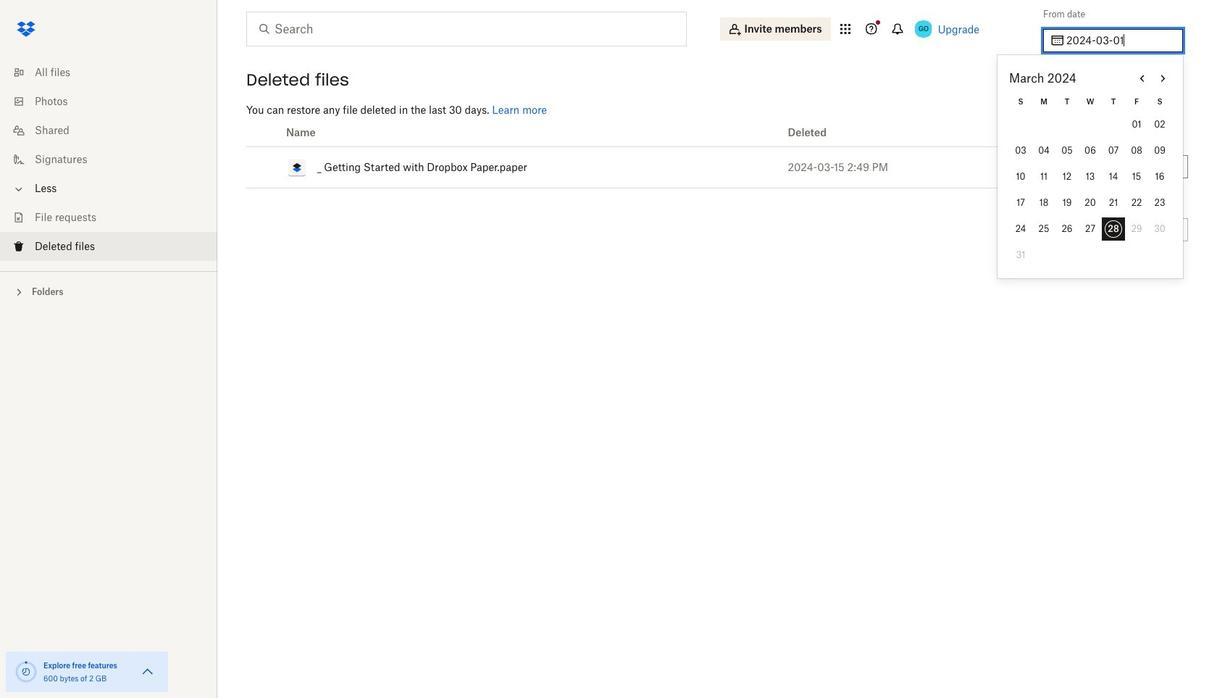 Task type: vqa. For each thing, say whether or not it's contained in the screenshot.
text field
yes



Task type: describe. For each thing, give the bounding box(es) containing it.
dropbox image
[[12, 14, 41, 43]]

restore _ getting started with dropbox paper.paper row
[[246, 147, 1015, 188]]

select this row column header
[[246, 119, 283, 147]]



Task type: locate. For each thing, give the bounding box(es) containing it.
2 column header from the left
[[777, 119, 1015, 147]]

table
[[246, 119, 1015, 188]]

None text field
[[1067, 33, 1175, 49]]

less image
[[12, 182, 26, 196]]

cell
[[246, 147, 283, 188]]

column header
[[283, 119, 777, 147], [777, 119, 1015, 147]]

1 column header from the left
[[283, 119, 777, 147]]

list
[[0, 49, 217, 271]]

list item
[[0, 232, 217, 261]]

row
[[246, 119, 1015, 147]]

None text field
[[1067, 96, 1175, 112]]



